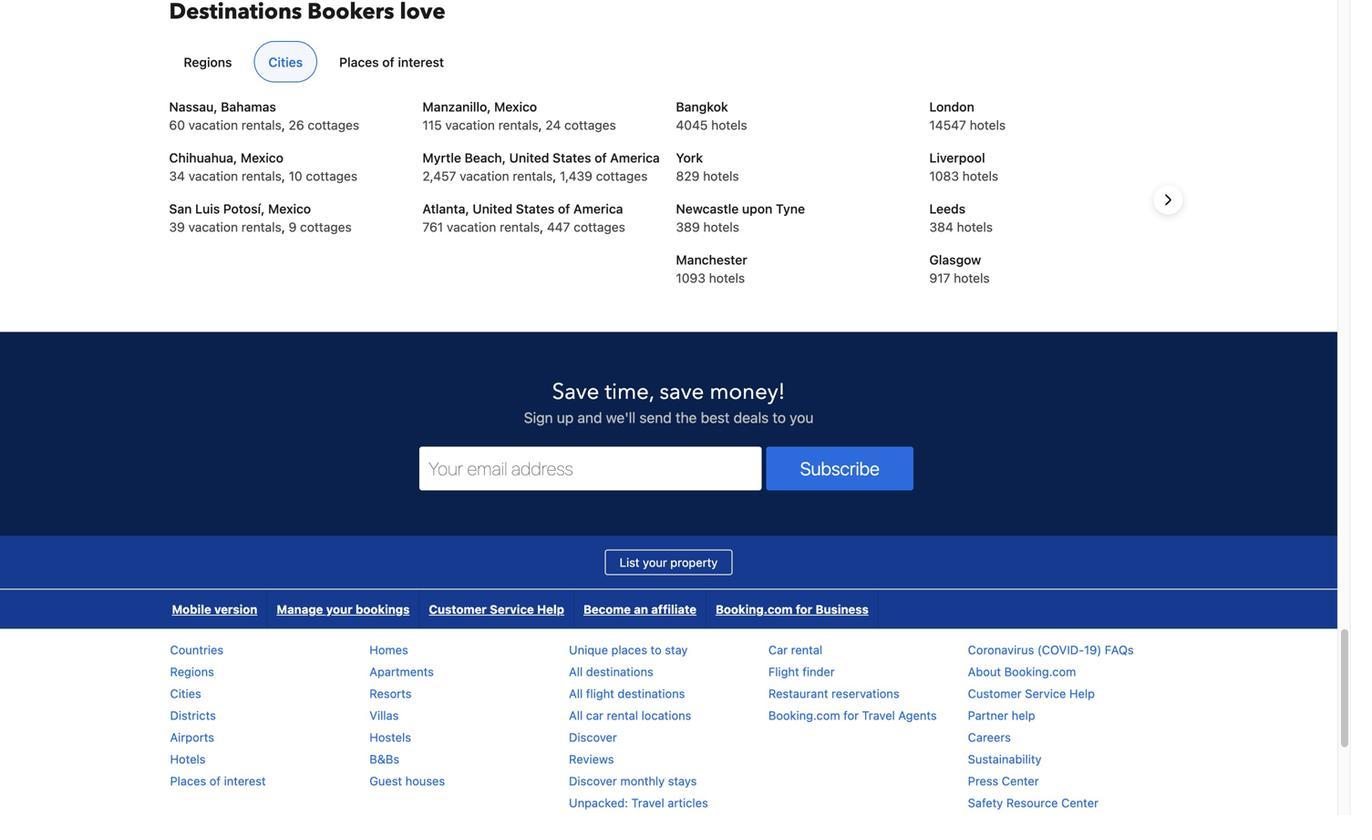 Task type: vqa. For each thing, say whether or not it's contained in the screenshot.
AEROPUERTO
no



Task type: describe. For each thing, give the bounding box(es) containing it.
apartments link
[[370, 665, 434, 679]]

save time, save money! sign up and we'll send the best deals to you
[[524, 377, 814, 427]]

mexico for chihuahua, mexico
[[241, 150, 283, 165]]

manchester 1093 hotels
[[676, 253, 747, 286]]

761
[[423, 220, 443, 235]]

, inside "myrtle beach, united states of america 2,457 vacation rentals , 1,439 cottages"
[[553, 169, 556, 184]]

60 vacation rentals link
[[169, 118, 282, 133]]

save
[[660, 377, 704, 407]]

list your property
[[620, 556, 718, 570]]

917
[[929, 271, 950, 286]]

vacation inside atlanta, united states of america 761 vacation rentals , 447 cottages
[[447, 220, 496, 235]]

2,457
[[423, 169, 456, 184]]

coronavirus
[[968, 644, 1034, 657]]

districts
[[170, 709, 216, 723]]

san
[[169, 201, 192, 216]]

vacation inside "myrtle beach, united states of america 2,457 vacation rentals , 1,439 cottages"
[[460, 169, 509, 184]]

regions inside "countries regions cities districts airports hotels places of interest"
[[170, 665, 214, 679]]

to inside unique places to stay all destinations all flight destinations all car rental locations discover reviews discover monthly stays unpacked: travel articles
[[651, 644, 662, 657]]

447
[[547, 220, 570, 235]]

myrtle beach, united states of america link
[[423, 150, 660, 165]]

vacation inside chihuahua, mexico 34 vacation rentals , 10 cottages
[[189, 169, 238, 184]]

cottages inside manzanillo, mexico 115 vacation rentals , 24 cottages
[[564, 118, 616, 133]]

customer service help link for partner help
[[968, 687, 1095, 701]]

san luis potosí, mexico link
[[169, 201, 311, 216]]

115
[[423, 118, 442, 133]]

become an affiliate
[[583, 603, 697, 617]]

10
[[289, 169, 302, 184]]

rentals inside "myrtle beach, united states of america 2,457 vacation rentals , 1,439 cottages"
[[513, 169, 553, 184]]

interest inside button
[[398, 55, 444, 70]]

discover monthly stays link
[[569, 775, 697, 789]]

1,439
[[560, 169, 593, 184]]

rentals inside atlanta, united states of america 761 vacation rentals , 447 cottages
[[500, 220, 540, 235]]

regions inside button
[[184, 55, 232, 70]]

myrtle
[[423, 150, 461, 165]]

countries regions cities districts airports hotels places of interest
[[170, 644, 266, 789]]

beach,
[[465, 150, 506, 165]]

become an affiliate link
[[574, 590, 706, 629]]

car rental link
[[768, 644, 822, 657]]

0 vertical spatial customer
[[429, 603, 487, 617]]

of inside "countries regions cities districts airports hotels places of interest"
[[210, 775, 221, 789]]

countries
[[170, 644, 223, 657]]

rental inside unique places to stay all destinations all flight destinations all car rental locations discover reviews discover monthly stays unpacked: travel articles
[[607, 709, 638, 723]]

homes
[[370, 644, 408, 657]]

rentals inside "san luis potosí, mexico 39 vacation rentals , 9 cottages"
[[241, 220, 281, 235]]

subscribe button
[[766, 447, 914, 491]]

1 vertical spatial destinations
[[618, 687, 685, 701]]

monthly
[[620, 775, 665, 789]]

26
[[289, 118, 304, 133]]

0 vertical spatial booking.com
[[716, 603, 793, 617]]

1,439 cottages link
[[560, 169, 648, 184]]

hotels
[[170, 753, 206, 767]]

travel inside unique places to stay all destinations all flight destinations all car rental locations discover reviews discover monthly stays unpacked: travel articles
[[631, 797, 664, 810]]

0 horizontal spatial center
[[1002, 775, 1039, 789]]

guest houses link
[[370, 775, 445, 789]]

24 cottages link
[[546, 118, 616, 133]]

hotels for bangkok
[[711, 118, 747, 133]]

vacation inside "san luis potosí, mexico 39 vacation rentals , 9 cottages"
[[188, 220, 238, 235]]

sign
[[524, 409, 553, 427]]

, inside manzanillo, mexico 115 vacation rentals , 24 cottages
[[538, 118, 542, 133]]

next content image
[[1157, 189, 1179, 211]]

help
[[1012, 709, 1035, 723]]

unique places to stay all destinations all flight destinations all car rental locations discover reviews discover monthly stays unpacked: travel articles
[[569, 644, 708, 810]]

2 all from the top
[[569, 687, 583, 701]]

flight finder link
[[768, 665, 835, 679]]

america inside "myrtle beach, united states of america 2,457 vacation rentals , 1,439 cottages"
[[610, 150, 660, 165]]

car rental flight finder restaurant reservations booking.com for travel agents
[[768, 644, 937, 723]]

atlanta,
[[423, 201, 469, 216]]

0 horizontal spatial help
[[537, 603, 564, 617]]

0 vertical spatial destinations
[[586, 665, 653, 679]]

(covid-
[[1037, 644, 1084, 657]]

best
[[701, 409, 730, 427]]

travel inside car rental flight finder restaurant reservations booking.com for travel agents
[[862, 709, 895, 723]]

4045
[[676, 118, 708, 133]]

york 829 hotels
[[676, 150, 739, 184]]

2 discover from the top
[[569, 775, 617, 789]]

all flight destinations link
[[569, 687, 685, 701]]

2,457 vacation rentals link
[[423, 169, 553, 184]]

manage your bookings link
[[267, 590, 419, 629]]

navigation inside save time, save money! footer
[[163, 590, 879, 629]]

all car rental locations link
[[569, 709, 691, 723]]

hotels for leeds
[[957, 220, 993, 235]]

houses
[[405, 775, 445, 789]]

discover link
[[569, 731, 617, 745]]

mexico inside "san luis potosí, mexico 39 vacation rentals , 9 cottages"
[[268, 201, 311, 216]]

hostels
[[370, 731, 411, 745]]

restaurant reservations link
[[768, 687, 899, 701]]

finder
[[803, 665, 835, 679]]

Your email address email field
[[419, 447, 762, 491]]

hotels for london
[[970, 118, 1006, 133]]

hotels for manchester
[[709, 271, 745, 286]]

upon
[[742, 201, 773, 216]]

press center link
[[968, 775, 1039, 789]]

states inside "myrtle beach, united states of america 2,457 vacation rentals , 1,439 cottages"
[[553, 150, 591, 165]]

booking.com for travel agents link
[[768, 709, 937, 723]]

safety resource center link
[[968, 797, 1099, 810]]

deals
[[734, 409, 769, 427]]

b&bs
[[370, 753, 399, 767]]

atlanta, united states of america link
[[423, 201, 623, 216]]

airports
[[170, 731, 214, 745]]

your for manage
[[326, 603, 353, 617]]

manage
[[277, 603, 323, 617]]

booking.com for business link
[[707, 590, 878, 629]]

london
[[929, 99, 974, 114]]

chihuahua,
[[169, 150, 237, 165]]

bookings
[[356, 603, 410, 617]]

region containing nassau, bahamas
[[155, 98, 1183, 302]]

countries link
[[170, 644, 223, 657]]

business
[[816, 603, 869, 617]]

places of interest button
[[325, 41, 459, 82]]

26 cottages link
[[289, 118, 359, 133]]

states inside atlanta, united states of america 761 vacation rentals , 447 cottages
[[516, 201, 555, 216]]

glasgow
[[929, 253, 981, 268]]

vacation inside manzanillo, mexico 115 vacation rentals , 24 cottages
[[445, 118, 495, 133]]

hotels for liverpool
[[962, 169, 998, 184]]

partner help link
[[968, 709, 1035, 723]]

united inside atlanta, united states of america 761 vacation rentals , 447 cottages
[[473, 201, 513, 216]]

list your property link
[[605, 550, 732, 576]]

, inside "san luis potosí, mexico 39 vacation rentals , 9 cottages"
[[281, 220, 285, 235]]

tab list containing regions
[[162, 41, 1168, 83]]

, inside "nassau, bahamas 60 vacation rentals , 26 cottages"
[[282, 118, 285, 133]]

hotels inside newcastle upon tyne 389 hotels
[[703, 220, 739, 235]]

for inside car rental flight finder restaurant reservations booking.com for travel agents
[[843, 709, 859, 723]]

york
[[676, 150, 703, 165]]

united inside "myrtle beach, united states of america 2,457 vacation rentals , 1,439 cottages"
[[509, 150, 549, 165]]

subscribe
[[800, 458, 880, 480]]

of inside "myrtle beach, united states of america 2,457 vacation rentals , 1,439 cottages"
[[595, 150, 607, 165]]

manzanillo, mexico link
[[423, 99, 537, 114]]

cities inside 'cities' button
[[268, 55, 303, 70]]

bahamas
[[221, 99, 276, 114]]

vacation inside "nassau, bahamas 60 vacation rentals , 26 cottages"
[[188, 118, 238, 133]]

time,
[[605, 377, 654, 407]]

, inside chihuahua, mexico 34 vacation rentals , 10 cottages
[[282, 169, 285, 184]]

bangkok 4045 hotels
[[676, 99, 747, 133]]



Task type: locate. For each thing, give the bounding box(es) containing it.
cottages inside "san luis potosí, mexico 39 vacation rentals , 9 cottages"
[[300, 220, 352, 235]]

america
[[610, 150, 660, 165], [573, 201, 623, 216]]

1 horizontal spatial help
[[1069, 687, 1095, 701]]

restaurant
[[768, 687, 828, 701]]

booking.com inside the coronavirus (covid-19) faqs about booking.com customer service help partner help careers sustainability press center safety resource center
[[1004, 665, 1076, 679]]

, left 10
[[282, 169, 285, 184]]

unpacked:
[[569, 797, 628, 810]]

0 horizontal spatial service
[[490, 603, 534, 617]]

all left car
[[569, 709, 583, 723]]

0 vertical spatial to
[[773, 409, 786, 427]]

0 vertical spatial mexico
[[494, 99, 537, 114]]

, left 24
[[538, 118, 542, 133]]

b&bs link
[[370, 753, 399, 767]]

mexico
[[494, 99, 537, 114], [241, 150, 283, 165], [268, 201, 311, 216]]

to
[[773, 409, 786, 427], [651, 644, 662, 657]]

states up 1,439
[[553, 150, 591, 165]]

navigation
[[163, 590, 879, 629]]

tyne
[[776, 201, 805, 216]]

, left 9
[[281, 220, 285, 235]]

1 horizontal spatial center
[[1061, 797, 1099, 810]]

0 vertical spatial america
[[610, 150, 660, 165]]

cottages right 26
[[308, 118, 359, 133]]

united up "761 vacation rentals" link in the left of the page
[[473, 201, 513, 216]]

center right 'resource'
[[1061, 797, 1099, 810]]

vacation down nassau, bahamas link
[[188, 118, 238, 133]]

rentals down myrtle beach, united states of america link
[[513, 169, 553, 184]]

service
[[490, 603, 534, 617], [1025, 687, 1066, 701]]

0 vertical spatial travel
[[862, 709, 895, 723]]

cottages right 24
[[564, 118, 616, 133]]

faqs
[[1105, 644, 1134, 657]]

rental up flight finder link
[[791, 644, 822, 657]]

mobile
[[172, 603, 211, 617]]

1093
[[676, 271, 706, 286]]

1 vertical spatial help
[[1069, 687, 1095, 701]]

list
[[620, 556, 639, 570]]

resorts link
[[370, 687, 412, 701]]

region
[[155, 98, 1183, 302]]

1 all from the top
[[569, 665, 583, 679]]

liverpool
[[929, 150, 985, 165]]

places down hotels
[[170, 775, 206, 789]]

, left 1,439
[[553, 169, 556, 184]]

0 vertical spatial places
[[339, 55, 379, 70]]

resource
[[1006, 797, 1058, 810]]

booking.com down coronavirus (covid-19) faqs link
[[1004, 665, 1076, 679]]

0 vertical spatial discover
[[569, 731, 617, 745]]

customer service help link for become an affiliate
[[420, 590, 573, 629]]

destinations up locations
[[618, 687, 685, 701]]

cottages right "447"
[[574, 220, 625, 235]]

agents
[[898, 709, 937, 723]]

homes apartments resorts villas hostels b&bs guest houses
[[370, 644, 445, 789]]

hotels down glasgow
[[954, 271, 990, 286]]

0 horizontal spatial for
[[796, 603, 813, 617]]

hotels right 829
[[703, 169, 739, 184]]

1 horizontal spatial places
[[339, 55, 379, 70]]

1 vertical spatial travel
[[631, 797, 664, 810]]

your right list
[[643, 556, 667, 570]]

nassau, bahamas 60 vacation rentals , 26 cottages
[[169, 99, 359, 133]]

customer service help
[[429, 603, 564, 617]]

1 vertical spatial united
[[473, 201, 513, 216]]

24
[[546, 118, 561, 133]]

discover up reviews link
[[569, 731, 617, 745]]

hotels down bangkok
[[711, 118, 747, 133]]

384
[[929, 220, 953, 235]]

and
[[577, 409, 602, 427]]

locations
[[641, 709, 691, 723]]

34 vacation rentals link
[[169, 169, 282, 184]]

unpacked: travel articles link
[[569, 797, 708, 810]]

states up "447"
[[516, 201, 555, 216]]

cottages right 10
[[306, 169, 357, 184]]

0 vertical spatial regions
[[184, 55, 232, 70]]

hotels right 14547
[[970, 118, 1006, 133]]

property
[[670, 556, 718, 570]]

an
[[634, 603, 648, 617]]

9
[[289, 220, 297, 235]]

, inside atlanta, united states of america 761 vacation rentals , 447 cottages
[[540, 220, 543, 235]]

39 vacation rentals link
[[169, 220, 281, 235]]

your for list
[[643, 556, 667, 570]]

0 horizontal spatial interest
[[224, 775, 266, 789]]

america up "1,439 cottages" link
[[610, 150, 660, 165]]

cottages right 9
[[300, 220, 352, 235]]

save time, save money! footer
[[0, 331, 1337, 816]]

0 horizontal spatial cities
[[170, 687, 201, 701]]

mexico for manzanillo, mexico
[[494, 99, 537, 114]]

2 vertical spatial all
[[569, 709, 583, 723]]

, left "447"
[[540, 220, 543, 235]]

hotels for york
[[703, 169, 739, 184]]

vacation down the luis on the top
[[188, 220, 238, 235]]

9 cottages link
[[289, 220, 352, 235]]

service inside the coronavirus (covid-19) faqs about booking.com customer service help partner help careers sustainability press center safety resource center
[[1025, 687, 1066, 701]]

, left 26
[[282, 118, 285, 133]]

2 vertical spatial booking.com
[[768, 709, 840, 723]]

1 horizontal spatial customer
[[968, 687, 1022, 701]]

1 horizontal spatial cities
[[268, 55, 303, 70]]

of inside atlanta, united states of america 761 vacation rentals , 447 cottages
[[558, 201, 570, 216]]

liverpool 1083 hotels
[[929, 150, 998, 184]]

car
[[768, 644, 788, 657]]

0 horizontal spatial rental
[[607, 709, 638, 723]]

your
[[643, 556, 667, 570], [326, 603, 353, 617]]

guest
[[370, 775, 402, 789]]

hotels down manchester
[[709, 271, 745, 286]]

hotels inside liverpool 1083 hotels
[[962, 169, 998, 184]]

1 vertical spatial service
[[1025, 687, 1066, 701]]

1 vertical spatial customer
[[968, 687, 1022, 701]]

0 horizontal spatial customer service help link
[[420, 590, 573, 629]]

reviews link
[[569, 753, 614, 767]]

hotels inside bangkok 4045 hotels
[[711, 118, 747, 133]]

rentals left 24
[[498, 118, 538, 133]]

cottages inside "myrtle beach, united states of america 2,457 vacation rentals , 1,439 cottages"
[[596, 169, 648, 184]]

hotels for glasgow
[[954, 271, 990, 286]]

1 vertical spatial rental
[[607, 709, 638, 723]]

districts link
[[170, 709, 216, 723]]

hotels inside "leeds 384 hotels"
[[957, 220, 993, 235]]

hotels link
[[170, 753, 206, 767]]

hotels down leeds
[[957, 220, 993, 235]]

of inside button
[[382, 55, 395, 70]]

1 vertical spatial interest
[[224, 775, 266, 789]]

for
[[796, 603, 813, 617], [843, 709, 859, 723]]

hotels
[[711, 118, 747, 133], [970, 118, 1006, 133], [703, 169, 739, 184], [962, 169, 998, 184], [703, 220, 739, 235], [957, 220, 993, 235], [709, 271, 745, 286], [954, 271, 990, 286]]

0 horizontal spatial to
[[651, 644, 662, 657]]

customer up the partner
[[968, 687, 1022, 701]]

cottages inside atlanta, united states of america 761 vacation rentals , 447 cottages
[[574, 220, 625, 235]]

cities up "nassau, bahamas 60 vacation rentals , 26 cottages" on the top
[[268, 55, 303, 70]]

about
[[968, 665, 1001, 679]]

hotels inside glasgow 917 hotels
[[954, 271, 990, 286]]

destinations
[[586, 665, 653, 679], [618, 687, 685, 701]]

1 vertical spatial states
[[516, 201, 555, 216]]

places inside "countries regions cities districts airports hotels places of interest"
[[170, 775, 206, 789]]

interest inside "countries regions cities districts airports hotels places of interest"
[[224, 775, 266, 789]]

rental down all flight destinations link
[[607, 709, 638, 723]]

1 vertical spatial booking.com
[[1004, 665, 1076, 679]]

cottages
[[308, 118, 359, 133], [564, 118, 616, 133], [306, 169, 357, 184], [596, 169, 648, 184], [300, 220, 352, 235], [574, 220, 625, 235]]

hotels inside manchester 1093 hotels
[[709, 271, 745, 286]]

places
[[339, 55, 379, 70], [170, 775, 206, 789]]

0 horizontal spatial travel
[[631, 797, 664, 810]]

become
[[583, 603, 631, 617]]

coronavirus (covid-19) faqs link
[[968, 644, 1134, 657]]

1 horizontal spatial service
[[1025, 687, 1066, 701]]

1 vertical spatial your
[[326, 603, 353, 617]]

0 vertical spatial for
[[796, 603, 813, 617]]

rentals inside chihuahua, mexico 34 vacation rentals , 10 cottages
[[242, 169, 282, 184]]

1 horizontal spatial travel
[[862, 709, 895, 723]]

places inside button
[[339, 55, 379, 70]]

booking.com up car
[[716, 603, 793, 617]]

829
[[676, 169, 700, 184]]

booking.com down restaurant
[[768, 709, 840, 723]]

cities down regions link
[[170, 687, 201, 701]]

rentals down 'bahamas'
[[241, 118, 282, 133]]

rentals down atlanta, united states of america link
[[500, 220, 540, 235]]

0 horizontal spatial places
[[170, 775, 206, 789]]

2 vertical spatial mexico
[[268, 201, 311, 216]]

0 horizontal spatial customer
[[429, 603, 487, 617]]

10 cottages link
[[289, 169, 357, 184]]

airports link
[[170, 731, 214, 745]]

rentals inside manzanillo, mexico 115 vacation rentals , 24 cottages
[[498, 118, 538, 133]]

1 vertical spatial center
[[1061, 797, 1099, 810]]

1 vertical spatial discover
[[569, 775, 617, 789]]

1 horizontal spatial to
[[773, 409, 786, 427]]

places up 26 cottages link at top
[[339, 55, 379, 70]]

rentals inside "nassau, bahamas 60 vacation rentals , 26 cottages"
[[241, 118, 282, 133]]

mexico inside chihuahua, mexico 34 vacation rentals , 10 cottages
[[241, 150, 283, 165]]

cottages right 1,439
[[596, 169, 648, 184]]

help down 19)
[[1069, 687, 1095, 701]]

regions link
[[170, 665, 214, 679]]

1 horizontal spatial for
[[843, 709, 859, 723]]

3 all from the top
[[569, 709, 583, 723]]

1 horizontal spatial interest
[[398, 55, 444, 70]]

0 vertical spatial customer service help link
[[420, 590, 573, 629]]

0 vertical spatial help
[[537, 603, 564, 617]]

regions up nassau,
[[184, 55, 232, 70]]

all destinations link
[[569, 665, 653, 679]]

1 vertical spatial mexico
[[241, 150, 283, 165]]

for down reservations
[[843, 709, 859, 723]]

reviews
[[569, 753, 614, 767]]

tab list
[[162, 41, 1168, 83]]

vacation down beach,
[[460, 169, 509, 184]]

cities link
[[170, 687, 201, 701]]

places
[[611, 644, 647, 657]]

1 vertical spatial customer service help link
[[968, 687, 1095, 701]]

customer service help link
[[420, 590, 573, 629], [968, 687, 1095, 701]]

customer
[[429, 603, 487, 617], [968, 687, 1022, 701]]

0 vertical spatial all
[[569, 665, 583, 679]]

customer right bookings
[[429, 603, 487, 617]]

your right manage in the bottom of the page
[[326, 603, 353, 617]]

cottages inside chihuahua, mexico 34 vacation rentals , 10 cottages
[[306, 169, 357, 184]]

villas
[[370, 709, 399, 723]]

newcastle
[[676, 201, 739, 216]]

vacation down chihuahua,
[[189, 169, 238, 184]]

sustainability link
[[968, 753, 1042, 767]]

0 vertical spatial your
[[643, 556, 667, 570]]

for left business
[[796, 603, 813, 617]]

1 horizontal spatial your
[[643, 556, 667, 570]]

rentals left 10
[[242, 169, 282, 184]]

mexico inside manzanillo, mexico 115 vacation rentals , 24 cottages
[[494, 99, 537, 114]]

destinations up all flight destinations link
[[586, 665, 653, 679]]

0 horizontal spatial your
[[326, 603, 353, 617]]

mexico up 9
[[268, 201, 311, 216]]

discover down reviews
[[569, 775, 617, 789]]

help left "become" at the left bottom of the page
[[537, 603, 564, 617]]

1 horizontal spatial customer service help link
[[968, 687, 1095, 701]]

1 discover from the top
[[569, 731, 617, 745]]

to left you
[[773, 409, 786, 427]]

america inside atlanta, united states of america 761 vacation rentals , 447 cottages
[[573, 201, 623, 216]]

navigation containing mobile version
[[163, 590, 879, 629]]

0 vertical spatial cities
[[268, 55, 303, 70]]

mexico up 115 vacation rentals link
[[494, 99, 537, 114]]

for inside navigation
[[796, 603, 813, 617]]

manzanillo,
[[423, 99, 491, 114]]

hotels inside london 14547 hotels
[[970, 118, 1006, 133]]

sustainability
[[968, 753, 1042, 767]]

hotels down newcastle
[[703, 220, 739, 235]]

1 vertical spatial all
[[569, 687, 583, 701]]

1 vertical spatial places
[[170, 775, 206, 789]]

to inside save time, save money! sign up and we'll send the best deals to you
[[773, 409, 786, 427]]

travel down monthly
[[631, 797, 664, 810]]

customer inside the coronavirus (covid-19) faqs about booking.com customer service help partner help careers sustainability press center safety resource center
[[968, 687, 1022, 701]]

vacation down atlanta,
[[447, 220, 496, 235]]

regions down countries
[[170, 665, 214, 679]]

0 vertical spatial service
[[490, 603, 534, 617]]

hotels down liverpool
[[962, 169, 998, 184]]

0 vertical spatial interest
[[398, 55, 444, 70]]

0 vertical spatial rental
[[791, 644, 822, 657]]

34
[[169, 169, 185, 184]]

0 vertical spatial united
[[509, 150, 549, 165]]

we'll
[[606, 409, 636, 427]]

places of interest link
[[170, 775, 266, 789]]

luis
[[195, 201, 220, 216]]

leeds 384 hotels
[[929, 201, 993, 235]]

cities
[[268, 55, 303, 70], [170, 687, 201, 701]]

all left flight
[[569, 687, 583, 701]]

all down unique
[[569, 665, 583, 679]]

1 vertical spatial regions
[[170, 665, 214, 679]]

london 14547 hotels
[[929, 99, 1006, 133]]

1 vertical spatial america
[[573, 201, 623, 216]]

0 vertical spatial states
[[553, 150, 591, 165]]

hotels inside york 829 hotels
[[703, 169, 739, 184]]

cities inside "countries regions cities districts airports hotels places of interest"
[[170, 687, 201, 701]]

united down 24
[[509, 150, 549, 165]]

cottages inside "nassau, bahamas 60 vacation rentals , 26 cottages"
[[308, 118, 359, 133]]

1 horizontal spatial rental
[[791, 644, 822, 657]]

booking.com inside car rental flight finder restaurant reservations booking.com for travel agents
[[768, 709, 840, 723]]

stay
[[665, 644, 688, 657]]

to left stay
[[651, 644, 662, 657]]

careers
[[968, 731, 1011, 745]]

rental inside car rental flight finder restaurant reservations booking.com for travel agents
[[791, 644, 822, 657]]

travel down reservations
[[862, 709, 895, 723]]

coronavirus (covid-19) faqs about booking.com customer service help partner help careers sustainability press center safety resource center
[[968, 644, 1134, 810]]

center up 'resource'
[[1002, 775, 1039, 789]]

0 vertical spatial center
[[1002, 775, 1039, 789]]

america up 447 cottages link
[[573, 201, 623, 216]]

mexico up 34 vacation rentals link
[[241, 150, 283, 165]]

booking.com for business
[[716, 603, 869, 617]]

articles
[[668, 797, 708, 810]]

761 vacation rentals link
[[423, 220, 540, 235]]

1 vertical spatial for
[[843, 709, 859, 723]]

115 vacation rentals link
[[423, 118, 538, 133]]

rentals down potosí,
[[241, 220, 281, 235]]

stays
[[668, 775, 697, 789]]

1 vertical spatial cities
[[170, 687, 201, 701]]

help inside the coronavirus (covid-19) faqs about booking.com customer service help partner help careers sustainability press center safety resource center
[[1069, 687, 1095, 701]]

vacation down manzanillo, mexico 'link'
[[445, 118, 495, 133]]

1 vertical spatial to
[[651, 644, 662, 657]]

cities button
[[254, 41, 317, 82]]



